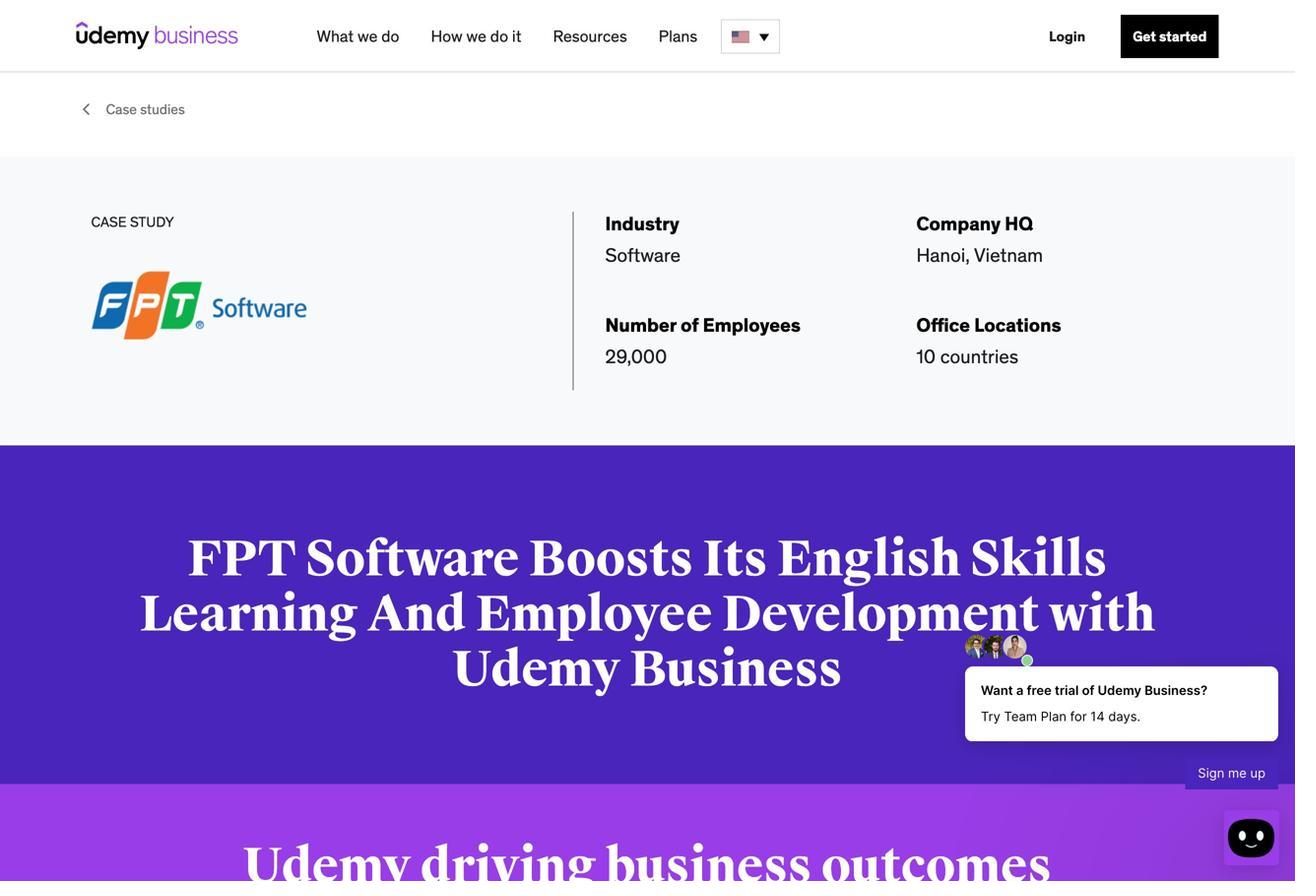 Task type: vqa. For each thing, say whether or not it's contained in the screenshot.
The Ericsson Logo
no



Task type: locate. For each thing, give the bounding box(es) containing it.
do right the what
[[381, 26, 399, 46]]

we
[[357, 26, 378, 46], [466, 26, 486, 46]]

1 horizontal spatial do
[[490, 26, 508, 46]]

industry
[[605, 212, 679, 235]]

case left study
[[91, 213, 127, 231]]

get started
[[1133, 28, 1207, 45]]

case for case studies
[[106, 100, 137, 118]]

0 vertical spatial case
[[106, 100, 137, 118]]

we right the what
[[357, 26, 378, 46]]

boosts
[[529, 529, 693, 590]]

do inside dropdown button
[[490, 26, 508, 46]]

plans button
[[651, 19, 705, 54]]

do
[[381, 26, 399, 46], [490, 26, 508, 46]]

study
[[130, 213, 174, 231]]

started
[[1159, 28, 1207, 45]]

we inside popup button
[[357, 26, 378, 46]]

0 vertical spatial software
[[605, 243, 681, 267]]

we for how
[[466, 26, 486, 46]]

software for industry
[[605, 243, 681, 267]]

what
[[317, 26, 354, 46]]

how we do it button
[[423, 19, 529, 54]]

software for fpt
[[306, 529, 519, 590]]

do for how we do it
[[490, 26, 508, 46]]

case studies link
[[106, 100, 185, 118]]

how
[[431, 26, 463, 46]]

do left it
[[490, 26, 508, 46]]

1 horizontal spatial software
[[605, 243, 681, 267]]

development
[[722, 584, 1040, 646]]

number
[[605, 313, 677, 337]]

resources
[[553, 26, 627, 46]]

1 horizontal spatial we
[[466, 26, 486, 46]]

do inside popup button
[[381, 26, 399, 46]]

software inside fpt software boosts its english skills learning and employee development with udemy business
[[306, 529, 519, 590]]

number of employees 29,000
[[605, 313, 801, 368]]

udemy
[[453, 639, 620, 701]]

0 horizontal spatial software
[[306, 529, 519, 590]]

1 vertical spatial case
[[91, 213, 127, 231]]

1 we from the left
[[357, 26, 378, 46]]

studies
[[140, 100, 185, 118]]

login
[[1049, 28, 1085, 45]]

case study
[[91, 213, 174, 231]]

software
[[605, 243, 681, 267], [306, 529, 519, 590]]

we inside dropdown button
[[466, 26, 486, 46]]

hanoi,
[[916, 243, 970, 267]]

menu navigation
[[301, 0, 1219, 73]]

1 vertical spatial software
[[306, 529, 519, 590]]

0 horizontal spatial do
[[381, 26, 399, 46]]

1 do from the left
[[381, 26, 399, 46]]

29,000
[[605, 344, 667, 368]]

its
[[703, 529, 768, 590]]

case
[[106, 100, 137, 118], [91, 213, 127, 231]]

how we do it
[[431, 26, 521, 46]]

2 do from the left
[[490, 26, 508, 46]]

office
[[916, 313, 970, 337]]

we right how
[[466, 26, 486, 46]]

2 we from the left
[[466, 26, 486, 46]]

employee
[[476, 584, 713, 646]]

locations
[[974, 313, 1061, 337]]

company hq hanoi, vietnam
[[916, 212, 1043, 267]]

0 horizontal spatial we
[[357, 26, 378, 46]]

case left studies
[[106, 100, 137, 118]]

it
[[512, 26, 521, 46]]



Task type: describe. For each thing, give the bounding box(es) containing it.
login button
[[1037, 15, 1097, 58]]

resources button
[[545, 19, 635, 54]]

skills
[[970, 529, 1107, 590]]

industry software
[[605, 212, 681, 267]]

do for what we do
[[381, 26, 399, 46]]

office locations 10 countries
[[916, 313, 1061, 368]]

and
[[368, 584, 466, 646]]

what we do
[[317, 26, 399, 46]]

case for case study
[[91, 213, 127, 231]]

company
[[916, 212, 1001, 235]]

udemy business image
[[76, 22, 238, 49]]

fpt
[[188, 529, 296, 590]]

english
[[777, 529, 961, 590]]

plans
[[659, 26, 697, 46]]

learning
[[140, 584, 358, 646]]

case studies
[[106, 100, 185, 118]]

fpt software boosts its english skills learning and employee development with udemy business
[[140, 529, 1155, 701]]

get started link
[[1121, 15, 1219, 58]]

employees
[[703, 313, 801, 337]]

10
[[916, 344, 936, 368]]

business
[[630, 639, 842, 701]]

hq
[[1005, 212, 1033, 235]]

we for what
[[357, 26, 378, 46]]

of
[[681, 313, 699, 337]]

vietnam
[[974, 243, 1043, 267]]

with
[[1049, 584, 1155, 646]]

get
[[1133, 28, 1156, 45]]

countries
[[940, 344, 1018, 368]]

what we do button
[[309, 19, 407, 54]]



